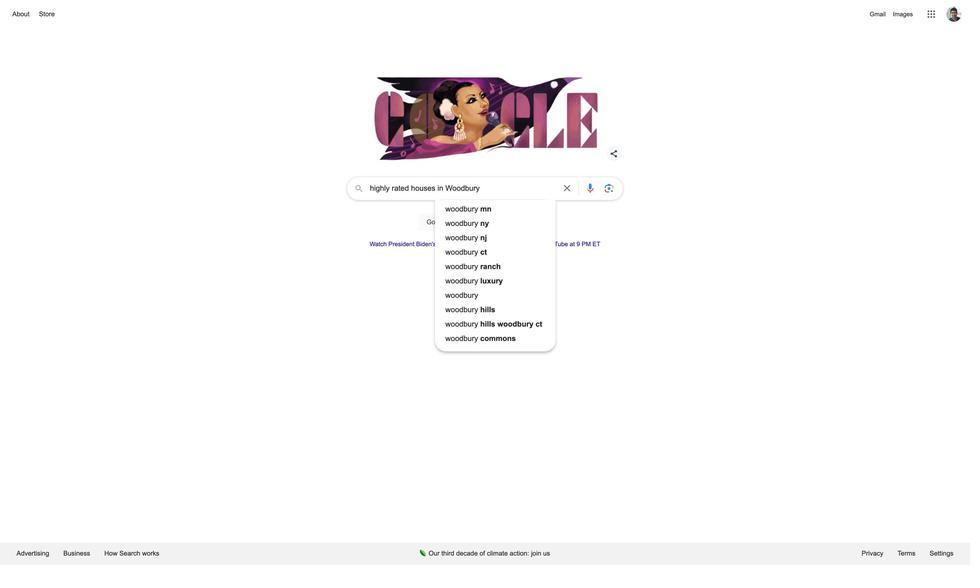 Task type: locate. For each thing, give the bounding box(es) containing it.
Search text field
[[370, 183, 556, 196]]

search by image image
[[604, 183, 615, 194]]

search by voice image
[[585, 183, 596, 194]]

list box
[[435, 202, 556, 346]]

lola beltrán's 92nd birthday image
[[367, 71, 603, 165]]

None search field
[[9, 175, 961, 352]]



Task type: vqa. For each thing, say whether or not it's contained in the screenshot.
third Dec from the bottom of the SUGGESTED TRIPS FROM SAN FRANCISCO region
no



